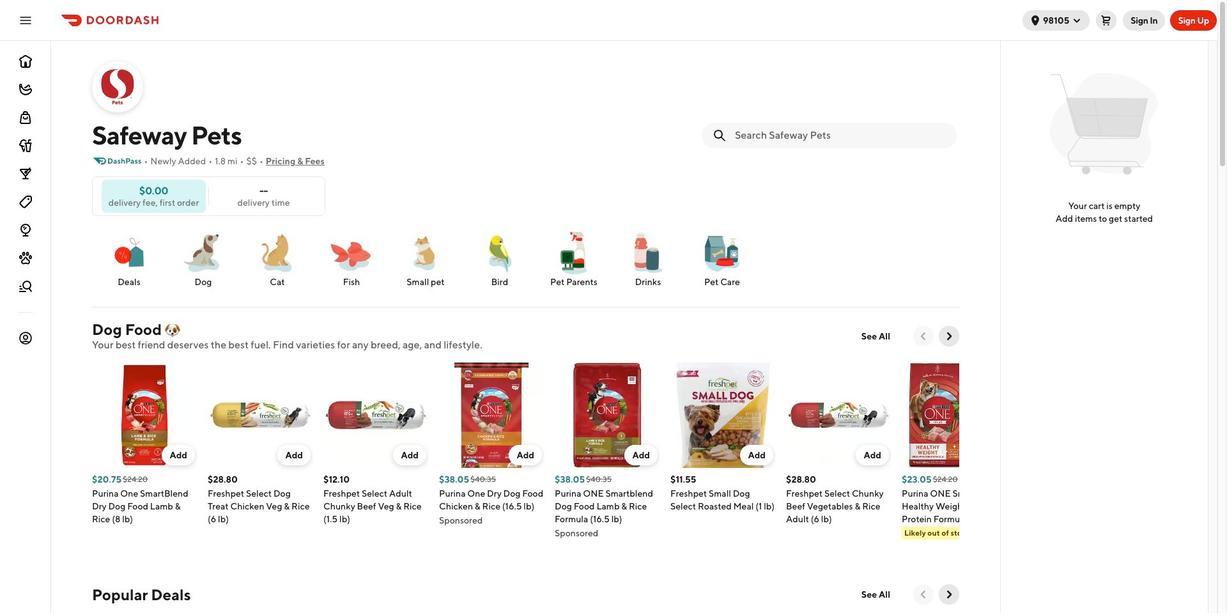 Task type: vqa. For each thing, say whether or not it's contained in the screenshot.
Bird image
yes



Task type: locate. For each thing, give the bounding box(es) containing it.
freshpet select dog treat chicken veg & rice (6 lb) image
[[208, 362, 313, 468]]

safeway pets image
[[93, 63, 142, 111]]

0 vertical spatial previous button of carousel image
[[917, 330, 930, 343]]

freshpet select chunky beef vegetables & rice adult (6 lb) image
[[786, 362, 892, 468]]

purina one smartblend dry dog food lamb & rice (8 lb) image
[[92, 362, 198, 468]]

previous button of carousel image
[[917, 330, 930, 343], [917, 588, 930, 601]]

2 previous button of carousel image from the top
[[917, 588, 930, 601]]

1 vertical spatial previous button of carousel image
[[917, 588, 930, 601]]

1 previous button of carousel image from the top
[[917, 330, 930, 343]]

previous button of carousel image left next button of carousel image
[[917, 330, 930, 343]]

small pet image
[[403, 230, 449, 276]]

next button of carousel image
[[943, 330, 956, 343]]

previous button of carousel image left next button of carousel icon at the bottom right of the page
[[917, 588, 930, 601]]

previous button of carousel image for next button of carousel image
[[917, 330, 930, 343]]

cat image
[[254, 230, 300, 275]]

purina one dry dog food chicken & rice (16.5 lb) image
[[439, 362, 545, 468]]



Task type: describe. For each thing, give the bounding box(es) containing it.
purina one smartblend dog food lamb & rice formula (16.5 lb) image
[[555, 362, 660, 468]]

deals image
[[106, 230, 152, 276]]

purina one smart blend healthy weight high protein formula dog food real turkey (8 lb) image
[[902, 362, 1008, 468]]

bird image
[[477, 230, 523, 276]]

freshpet select adult chunky beef veg & rice (1.5 lb) image
[[323, 362, 429, 468]]

open menu image
[[18, 12, 33, 28]]

drinks image
[[625, 230, 671, 276]]

pet care image
[[699, 230, 745, 276]]

Search Safeway Pets search field
[[735, 128, 947, 143]]

previous button of carousel image for next button of carousel icon at the bottom right of the page
[[917, 588, 930, 601]]

0 items, open order cart image
[[1102, 15, 1112, 25]]

dog image
[[180, 230, 226, 276]]

pet parents image
[[551, 230, 597, 276]]

next button of carousel image
[[943, 588, 956, 601]]

freshpet small dog select roasted meal (1 lb) image
[[671, 362, 776, 468]]

empty retail cart image
[[1045, 64, 1165, 184]]

fish image
[[329, 230, 375, 276]]



